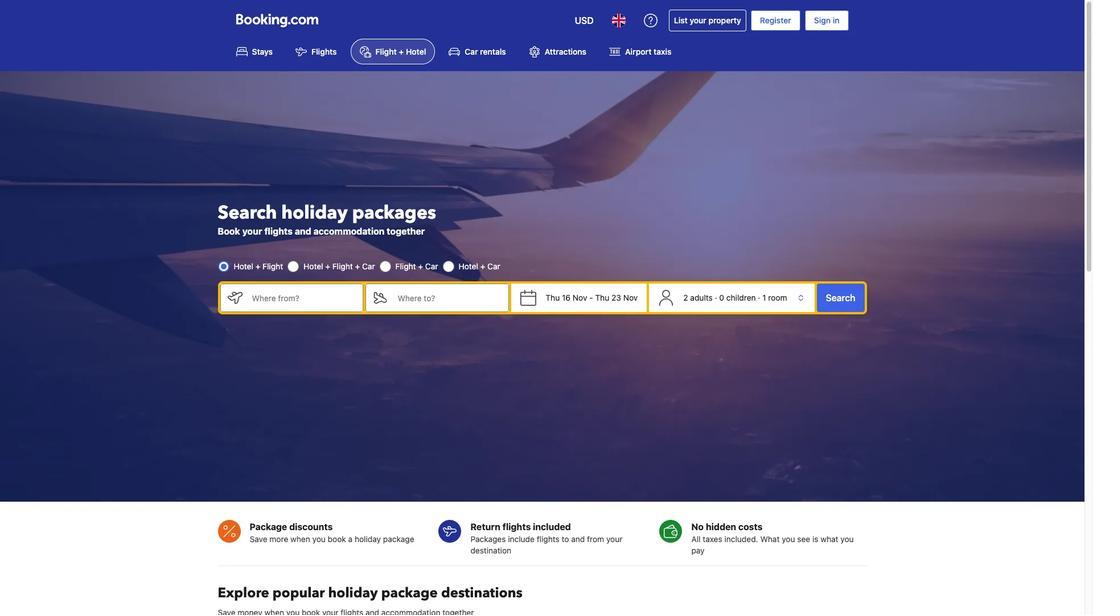 Task type: locate. For each thing, give the bounding box(es) containing it.
search
[[218, 201, 277, 226], [826, 293, 856, 303]]

a
[[348, 534, 353, 544]]

flights up hotel + flight
[[264, 226, 293, 237]]

package discounts save more when you book a holiday package
[[250, 522, 414, 544]]

0 horizontal spatial and
[[295, 226, 311, 237]]

1
[[763, 293, 766, 303]]

1 nov from the left
[[573, 293, 588, 303]]

hotel + car
[[459, 262, 501, 271]]

your right list
[[690, 15, 707, 25]]

search inside search holiday packages book your flights and accommodation together
[[218, 201, 277, 226]]

0 vertical spatial search
[[218, 201, 277, 226]]

0 horizontal spatial flights
[[264, 226, 293, 237]]

return flights included packages include flights to and from your destination
[[471, 522, 623, 556]]

1 · from the left
[[715, 293, 717, 303]]

nov right "23"
[[624, 293, 638, 303]]

rentals
[[480, 47, 506, 57]]

2 vertical spatial your
[[607, 534, 623, 544]]

usd
[[575, 15, 594, 26]]

nov
[[573, 293, 588, 303], [624, 293, 638, 303]]

0 vertical spatial your
[[690, 15, 707, 25]]

2 adults · 0 children · 1 room
[[684, 293, 788, 303]]

0 horizontal spatial thu
[[546, 293, 560, 303]]

your right from at the right
[[607, 534, 623, 544]]

0 horizontal spatial ·
[[715, 293, 717, 303]]

1 horizontal spatial thu
[[596, 293, 610, 303]]

booking.com online hotel reservations image
[[236, 14, 318, 27]]

what
[[821, 534, 839, 544]]

0
[[720, 293, 725, 303]]

1 horizontal spatial you
[[782, 534, 795, 544]]

holiday up accommodation
[[282, 201, 348, 226]]

together
[[387, 226, 425, 237]]

flight
[[376, 47, 397, 57], [263, 262, 283, 271], [333, 262, 353, 271], [396, 262, 416, 271]]

1 vertical spatial search
[[826, 293, 856, 303]]

0 horizontal spatial you
[[312, 534, 326, 544]]

flights for holiday
[[264, 226, 293, 237]]

flights for flights
[[537, 534, 560, 544]]

included
[[533, 522, 571, 532]]

· left 0
[[715, 293, 717, 303]]

flights up include
[[503, 522, 531, 532]]

1 horizontal spatial your
[[607, 534, 623, 544]]

airport taxis link
[[600, 39, 681, 65]]

sign in
[[814, 15, 840, 25]]

1 horizontal spatial nov
[[624, 293, 638, 303]]

· left 1 at right
[[758, 293, 761, 303]]

+ for hotel + flight
[[256, 262, 261, 271]]

stays link
[[227, 39, 282, 65]]

flights down the included
[[537, 534, 560, 544]]

children
[[727, 293, 756, 303]]

usd button
[[568, 7, 601, 34]]

holiday
[[282, 201, 348, 226], [355, 534, 381, 544], [328, 584, 378, 603]]

flights
[[264, 226, 293, 237], [503, 522, 531, 532], [537, 534, 560, 544]]

1 vertical spatial and
[[571, 534, 585, 544]]

you
[[312, 534, 326, 544], [782, 534, 795, 544], [841, 534, 854, 544]]

hotel + flight
[[234, 262, 283, 271]]

1 you from the left
[[312, 534, 326, 544]]

1 vertical spatial package
[[381, 584, 438, 603]]

you left see
[[782, 534, 795, 544]]

airport
[[625, 47, 652, 57]]

·
[[715, 293, 717, 303], [758, 293, 761, 303]]

1 vertical spatial your
[[242, 226, 262, 237]]

package
[[250, 522, 287, 532]]

+ for hotel + car
[[481, 262, 486, 271]]

car
[[465, 47, 478, 57], [362, 262, 375, 271], [425, 262, 438, 271], [488, 262, 501, 271]]

search for search holiday packages book your flights and accommodation together
[[218, 201, 277, 226]]

2 vertical spatial flights
[[537, 534, 560, 544]]

destinations
[[441, 584, 523, 603]]

0 horizontal spatial search
[[218, 201, 277, 226]]

when
[[291, 534, 310, 544]]

+ for flight + car
[[418, 262, 423, 271]]

and right to
[[571, 534, 585, 544]]

discounts
[[289, 522, 333, 532]]

flight + hotel link
[[351, 39, 435, 65]]

holiday right a
[[355, 534, 381, 544]]

2
[[684, 293, 688, 303]]

2 horizontal spatial you
[[841, 534, 854, 544]]

and
[[295, 226, 311, 237], [571, 534, 585, 544]]

1 horizontal spatial and
[[571, 534, 585, 544]]

holiday inside package discounts save more when you book a holiday package
[[355, 534, 381, 544]]

1 horizontal spatial search
[[826, 293, 856, 303]]

1 vertical spatial flights
[[503, 522, 531, 532]]

and left accommodation
[[295, 226, 311, 237]]

0 vertical spatial and
[[295, 226, 311, 237]]

1 vertical spatial holiday
[[355, 534, 381, 544]]

and inside return flights included packages include flights to and from your destination
[[571, 534, 585, 544]]

list your property link
[[669, 10, 747, 31]]

book
[[218, 226, 240, 237]]

you right what
[[841, 534, 854, 544]]

0 vertical spatial package
[[383, 534, 414, 544]]

thu right -
[[596, 293, 610, 303]]

attractions link
[[520, 39, 596, 65]]

2 horizontal spatial your
[[690, 15, 707, 25]]

1 thu from the left
[[546, 293, 560, 303]]

package
[[383, 534, 414, 544], [381, 584, 438, 603]]

0 vertical spatial flights
[[264, 226, 293, 237]]

0 vertical spatial holiday
[[282, 201, 348, 226]]

your inside return flights included packages include flights to and from your destination
[[607, 534, 623, 544]]

you inside package discounts save more when you book a holiday package
[[312, 534, 326, 544]]

your
[[690, 15, 707, 25], [242, 226, 262, 237], [607, 534, 623, 544]]

search inside search button
[[826, 293, 856, 303]]

costs
[[739, 522, 763, 532]]

flights inside search holiday packages book your flights and accommodation together
[[264, 226, 293, 237]]

2 horizontal spatial flights
[[537, 534, 560, 544]]

thu left 16
[[546, 293, 560, 303]]

no hidden costs all taxes included. what you see is what you pay
[[692, 522, 854, 556]]

nov left -
[[573, 293, 588, 303]]

accommodation
[[314, 226, 385, 237]]

you down discounts
[[312, 534, 326, 544]]

see
[[798, 534, 811, 544]]

your right book
[[242, 226, 262, 237]]

-
[[590, 293, 593, 303]]

hotel for hotel + flight
[[234, 262, 253, 271]]

register link
[[751, 10, 801, 31]]

+
[[399, 47, 404, 57], [256, 262, 261, 271], [325, 262, 330, 271], [355, 262, 360, 271], [418, 262, 423, 271], [481, 262, 486, 271]]

more
[[270, 534, 288, 544]]

register
[[760, 15, 792, 25]]

0 horizontal spatial your
[[242, 226, 262, 237]]

book
[[328, 534, 346, 544]]

holiday down a
[[328, 584, 378, 603]]

destination
[[471, 546, 512, 556]]

1 horizontal spatial ·
[[758, 293, 761, 303]]

+ for flight + hotel
[[399, 47, 404, 57]]

is
[[813, 534, 819, 544]]

thu
[[546, 293, 560, 303], [596, 293, 610, 303]]

0 horizontal spatial nov
[[573, 293, 588, 303]]

hotel
[[406, 47, 426, 57], [234, 262, 253, 271], [304, 262, 323, 271], [459, 262, 478, 271]]

+ for hotel + flight + car
[[325, 262, 330, 271]]



Task type: vqa. For each thing, say whether or not it's contained in the screenshot.
number
no



Task type: describe. For each thing, give the bounding box(es) containing it.
attractions
[[545, 47, 587, 57]]

2 thu from the left
[[596, 293, 610, 303]]

search for search
[[826, 293, 856, 303]]

search holiday packages book your flights and accommodation together
[[218, 201, 436, 237]]

2 vertical spatial holiday
[[328, 584, 378, 603]]

3 you from the left
[[841, 534, 854, 544]]

flight + hotel
[[376, 47, 426, 57]]

search button
[[817, 284, 865, 312]]

explore
[[218, 584, 269, 603]]

return
[[471, 522, 501, 532]]

flight + car
[[396, 262, 438, 271]]

list your property
[[674, 15, 742, 25]]

room
[[769, 293, 788, 303]]

sign
[[814, 15, 831, 25]]

flights link
[[287, 39, 346, 65]]

Where to? field
[[389, 284, 509, 312]]

16
[[562, 293, 571, 303]]

hidden
[[706, 522, 737, 532]]

packages
[[352, 201, 436, 226]]

holiday inside search holiday packages book your flights and accommodation together
[[282, 201, 348, 226]]

hotel + flight + car
[[304, 262, 375, 271]]

pay
[[692, 546, 705, 556]]

in
[[833, 15, 840, 25]]

Where from? field
[[243, 284, 364, 312]]

property
[[709, 15, 742, 25]]

car rentals link
[[440, 39, 515, 65]]

popular
[[273, 584, 325, 603]]

1 horizontal spatial flights
[[503, 522, 531, 532]]

explore popular holiday package destinations
[[218, 584, 523, 603]]

included.
[[725, 534, 759, 544]]

stays
[[252, 47, 273, 57]]

hotel for hotel + flight + car
[[304, 262, 323, 271]]

all
[[692, 534, 701, 544]]

your inside search holiday packages book your flights and accommodation together
[[242, 226, 262, 237]]

2 nov from the left
[[624, 293, 638, 303]]

23
[[612, 293, 621, 303]]

list
[[674, 15, 688, 25]]

taxes
[[703, 534, 723, 544]]

from
[[587, 534, 604, 544]]

flights
[[312, 47, 337, 57]]

2 · from the left
[[758, 293, 761, 303]]

sign in link
[[805, 10, 849, 31]]

include
[[508, 534, 535, 544]]

thu 16 nov - thu 23 nov
[[546, 293, 638, 303]]

2 you from the left
[[782, 534, 795, 544]]

save
[[250, 534, 267, 544]]

taxis
[[654, 47, 672, 57]]

and inside search holiday packages book your flights and accommodation together
[[295, 226, 311, 237]]

hotel for hotel + car
[[459, 262, 478, 271]]

to
[[562, 534, 569, 544]]

packages
[[471, 534, 506, 544]]

what
[[761, 534, 780, 544]]

car rentals
[[465, 47, 506, 57]]

package inside package discounts save more when you book a holiday package
[[383, 534, 414, 544]]

adults
[[691, 293, 713, 303]]

no
[[692, 522, 704, 532]]

airport taxis
[[625, 47, 672, 57]]



